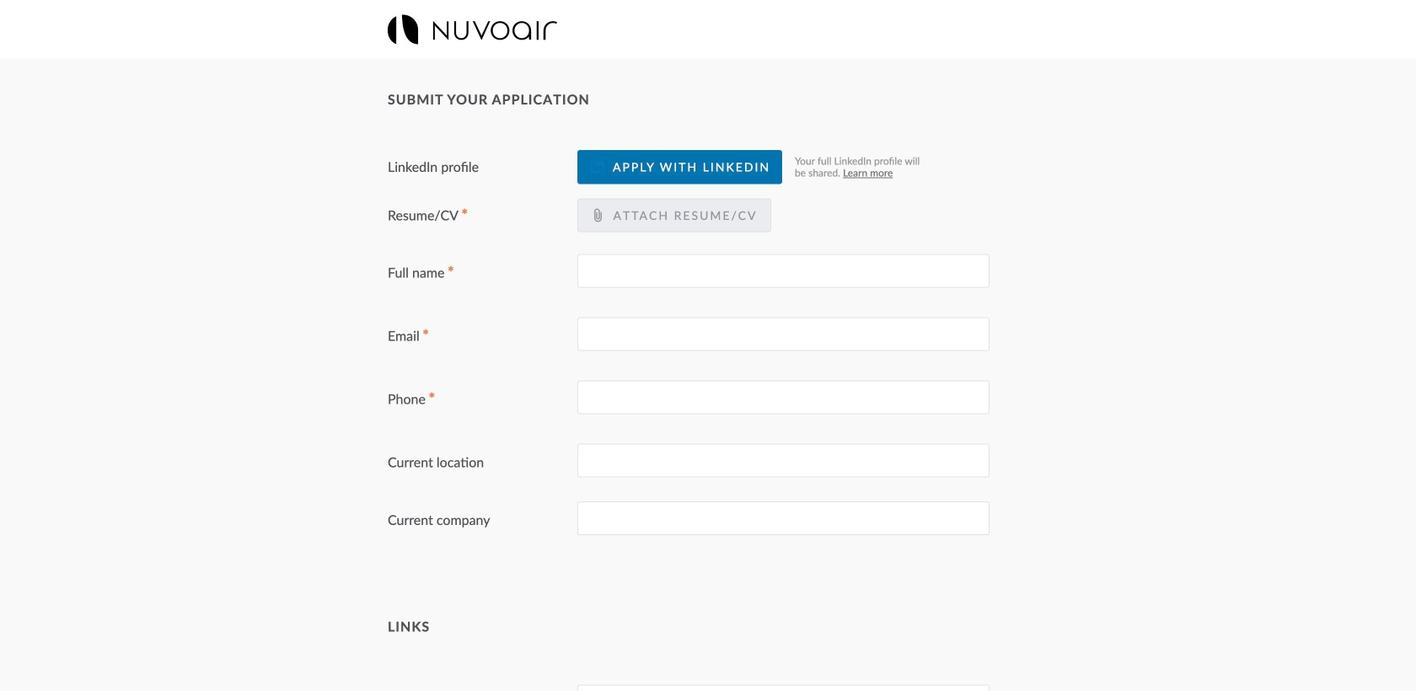 Task type: locate. For each thing, give the bounding box(es) containing it.
paperclip image
[[591, 209, 605, 222]]

nuvoair logo image
[[388, 15, 557, 44]]

None text field
[[578, 502, 990, 536]]

None email field
[[578, 318, 990, 351]]

None text field
[[578, 254, 990, 288], [578, 381, 990, 415], [578, 444, 990, 478], [578, 685, 990, 691], [578, 254, 990, 288], [578, 381, 990, 415], [578, 444, 990, 478], [578, 685, 990, 691]]



Task type: vqa. For each thing, say whether or not it's contained in the screenshot.
People.ai logo
no



